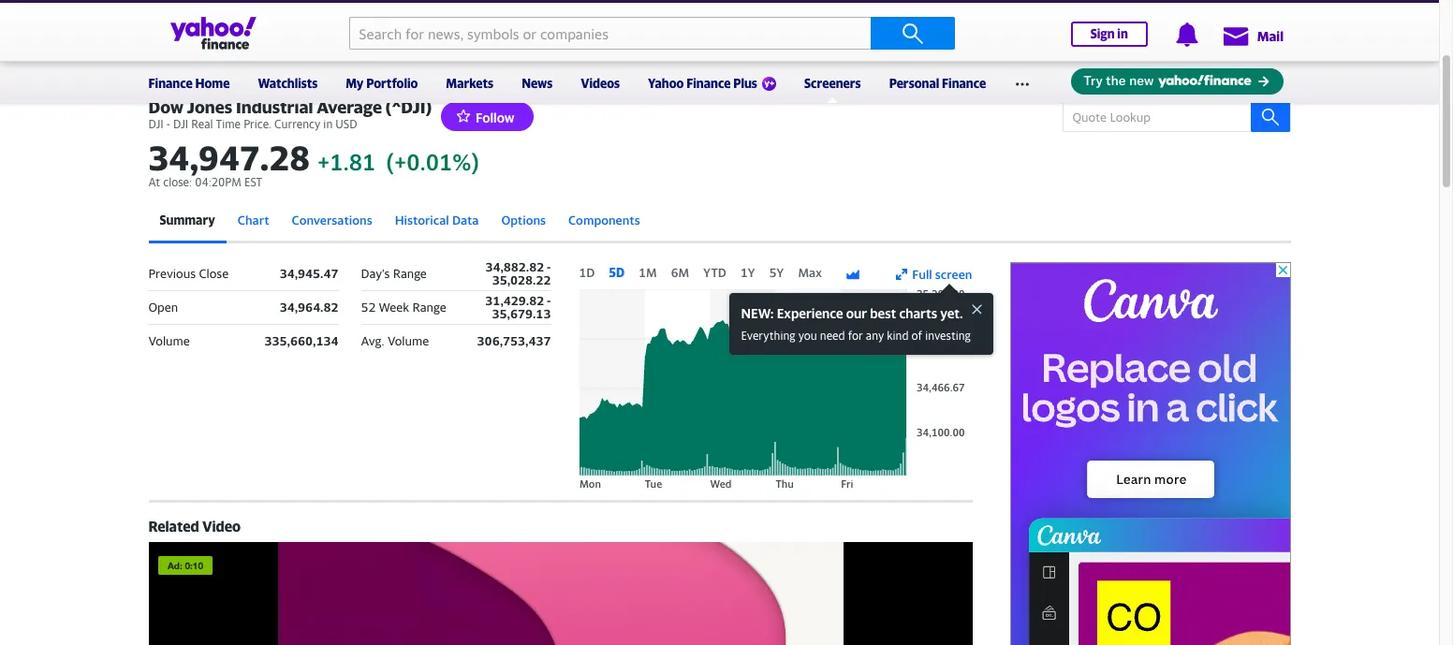 Task type: describe. For each thing, give the bounding box(es) containing it.
dow for 30
[[333, 16, 358, 31]]

next image
[[900, 27, 928, 55]]

day's
[[361, 266, 390, 281]]

5y
[[770, 265, 784, 280]]

follow button
[[441, 102, 534, 131]]

finance for personal finance
[[942, 76, 987, 91]]

full screen
[[913, 267, 973, 282]]

2 volume from the left
[[388, 334, 429, 349]]

(+0.01%) at close:  04:20pm est
[[148, 149, 479, 189]]

dow 30 34,947.28 +1.81 (+0.01%)
[[333, 16, 405, 64]]

best
[[870, 305, 897, 321]]

new:
[[741, 305, 774, 321]]

portfolio
[[366, 76, 418, 91]]

s&p 500 4,514.02 +5.78 (+0.13%)
[[148, 16, 220, 64]]

kind
[[887, 329, 909, 343]]

nasdaq
[[517, 16, 559, 31]]

34,947.28 inside dow 30 34,947.28 +1.81 (+0.01%)
[[333, 36, 391, 51]]

investing
[[926, 329, 971, 343]]

1d button
[[579, 265, 595, 280]]

trendarea chart of ^dji image
[[579, 289, 973, 491]]

related video
[[148, 518, 241, 535]]

historical data
[[395, 213, 479, 228]]

306,753,437
[[477, 334, 551, 349]]

average
[[317, 97, 382, 117]]

chart link
[[227, 200, 281, 244]]

charts
[[900, 305, 938, 321]]

plus
[[734, 76, 758, 91]]

screeners
[[805, 76, 861, 91]]

options link
[[490, 200, 557, 244]]

industrial
[[236, 97, 313, 117]]

watchlists
[[258, 76, 318, 91]]

premium yahoo finance logo image
[[762, 77, 776, 91]]

my portfolio
[[346, 76, 418, 91]]

real
[[191, 117, 213, 131]]

chart type image
[[846, 267, 861, 282]]

historical
[[395, 213, 449, 228]]

(+0.13%)
[[177, 52, 220, 64]]

Search for news, symbols or companies text field
[[349, 17, 871, 50]]

finance for yahoo finance plus
[[687, 76, 731, 91]]

- for 52 week range
[[547, 293, 551, 308]]

dow 30 link
[[333, 16, 375, 31]]

- inside dow jones industrial average (^dji) dji - dji real time price. currency in usd
[[167, 117, 170, 131]]

player iframe element
[[148, 542, 973, 645]]

news link
[[522, 64, 553, 99]]

avg. volume
[[361, 334, 429, 349]]

52 week range
[[361, 300, 447, 315]]

need
[[820, 329, 846, 343]]

6m
[[671, 265, 690, 280]]

0 vertical spatial in
[[1118, 26, 1129, 41]]

markets
[[446, 76, 494, 91]]

dow for jones
[[148, 97, 184, 117]]

full
[[913, 267, 933, 282]]

34,964.82
[[280, 300, 339, 315]]

+24.01
[[701, 52, 735, 64]]

s&p 500 link
[[148, 16, 196, 31]]

1m button
[[639, 265, 657, 280]]

nasdaq link
[[517, 16, 559, 31]]

previous image
[[877, 27, 905, 55]]

6m button
[[671, 265, 690, 280]]

chart
[[238, 213, 269, 228]]

experience
[[777, 305, 844, 321]]

screen
[[936, 267, 973, 282]]

components link
[[557, 200, 652, 244]]

videos
[[581, 76, 620, 91]]

04:20pm
[[195, 175, 242, 189]]

components
[[569, 213, 640, 228]]

week
[[379, 300, 409, 315]]

russell 2000 1,797.77 +24.01 (+1.35%)
[[701, 16, 780, 64]]

close image
[[968, 300, 985, 317]]

day's range
[[361, 266, 427, 281]]

try the new yahoo finance image
[[1071, 69, 1284, 95]]

personal finance link
[[890, 64, 987, 99]]

news
[[522, 76, 553, 91]]

ytd button
[[704, 265, 727, 280]]

for
[[848, 329, 863, 343]]

jones
[[187, 97, 232, 117]]

52
[[361, 300, 376, 315]]

sign in
[[1091, 26, 1129, 41]]

our
[[847, 305, 868, 321]]

screeners link
[[805, 64, 861, 103]]

finance home
[[148, 76, 230, 91]]

follow
[[476, 109, 515, 125]]

of
[[912, 329, 923, 343]]

mail
[[1258, 28, 1284, 44]]

1 vertical spatial range
[[413, 300, 447, 315]]

notifications image
[[1175, 22, 1200, 47]]

you
[[799, 329, 818, 343]]



Task type: vqa. For each thing, say whether or not it's contained in the screenshot.


Task type: locate. For each thing, give the bounding box(es) containing it.
35,679.13
[[492, 306, 551, 321]]

in right sign
[[1118, 26, 1129, 41]]

0 horizontal spatial dow
[[148, 97, 184, 117]]

finance down +5.78
[[148, 76, 193, 91]]

markets link
[[446, 64, 494, 99]]

finance
[[148, 76, 193, 91], [687, 76, 731, 91], [942, 76, 987, 91]]

sign in link
[[1071, 22, 1148, 47]]

close:
[[163, 175, 192, 189]]

1 horizontal spatial 34,947.28
[[333, 36, 391, 51]]

1 vertical spatial in
[[323, 117, 333, 131]]

advertisement
[[1077, 34, 1153, 48]]

related
[[148, 518, 199, 535]]

1 vertical spatial dow
[[148, 97, 184, 117]]

5d button
[[609, 265, 625, 280]]

1 vertical spatial +1.81
[[318, 149, 376, 175]]

tab list
[[148, 200, 1291, 244], [579, 265, 832, 280]]

in left the usd
[[323, 117, 333, 131]]

+5.78
[[148, 52, 176, 64]]

personal finance
[[890, 76, 987, 91]]

advertisement region
[[1010, 262, 1291, 645]]

+1.81 inside 34,947.28 +1.81
[[318, 149, 376, 175]]

34,947.28 down '30'
[[333, 36, 391, 51]]

335,660,134
[[265, 334, 339, 349]]

2 dji from the left
[[173, 117, 189, 131]]

currency
[[275, 117, 321, 131]]

1 vertical spatial (+0.01%)
[[386, 149, 479, 175]]

yahoo finance plus link
[[648, 64, 776, 103]]

34,947.28 +1.81
[[148, 138, 376, 178]]

everything
[[741, 329, 796, 343]]

range right the day's on the left top
[[393, 266, 427, 281]]

1 horizontal spatial in
[[1118, 26, 1129, 41]]

0 horizontal spatial dji
[[148, 117, 164, 131]]

open
[[148, 300, 178, 315]]

finance down +24.01
[[687, 76, 731, 91]]

close
[[199, 266, 229, 281]]

usd
[[336, 117, 357, 131]]

0 vertical spatial -
[[167, 117, 170, 131]]

(+0.01%) inside the (+0.01%) at close:  04:20pm est
[[386, 149, 479, 175]]

35,028.22
[[492, 272, 551, 287]]

-
[[167, 117, 170, 131], [547, 259, 551, 274], [547, 293, 551, 308]]

conversations link
[[281, 200, 384, 244]]

russell
[[701, 16, 740, 31]]

(+0.01%) up historical data
[[386, 149, 479, 175]]

30
[[360, 16, 375, 31]]

s&p
[[148, 16, 171, 31]]

0 vertical spatial dow
[[333, 16, 358, 31]]

ytd
[[704, 265, 727, 280]]

+1.81 down the usd
[[318, 149, 376, 175]]

max button
[[798, 265, 823, 280]]

0 horizontal spatial 34,947.28
[[148, 138, 310, 178]]

my
[[346, 76, 364, 91]]

dow
[[333, 16, 358, 31], [148, 97, 184, 117]]

1 dji from the left
[[148, 117, 164, 131]]

volume down 52 week range
[[388, 334, 429, 349]]

5y button
[[770, 265, 784, 280]]

0 vertical spatial range
[[393, 266, 427, 281]]

previous close
[[148, 266, 229, 281]]

34,947.28 down time
[[148, 138, 310, 178]]

1d
[[579, 265, 595, 280]]

avg.
[[361, 334, 385, 349]]

historical data link
[[384, 200, 490, 244]]

sign
[[1091, 26, 1115, 41]]

2 finance from the left
[[687, 76, 731, 91]]

0 horizontal spatial finance
[[148, 76, 193, 91]]

+1.81 inside dow 30 34,947.28 +1.81 (+0.01%)
[[333, 52, 360, 64]]

1 vertical spatial 34,947.28
[[148, 138, 310, 178]]

conversations
[[292, 213, 372, 228]]

1 horizontal spatial dji
[[173, 117, 189, 131]]

data
[[452, 213, 479, 228]]

previous
[[148, 266, 196, 281]]

full screen link
[[897, 265, 973, 282]]

dow inside dow jones industrial average (^dji) dji - dji real time price. currency in usd
[[148, 97, 184, 117]]

- for day's range
[[547, 259, 551, 274]]

(+0.01%) inside dow 30 34,947.28 +1.81 (+0.01%)
[[362, 52, 405, 64]]

max
[[798, 265, 823, 280]]

0 horizontal spatial volume
[[148, 334, 190, 349]]

- inside 31,429.82 - 35,679.13
[[547, 293, 551, 308]]

russell 2000 link
[[701, 16, 773, 31]]

1 vertical spatial -
[[547, 259, 551, 274]]

summary link
[[148, 200, 227, 244]]

Quote Lookup text field
[[1063, 102, 1291, 132]]

0 vertical spatial tab list
[[148, 200, 1291, 244]]

2 horizontal spatial finance
[[942, 76, 987, 91]]

1 horizontal spatial volume
[[388, 334, 429, 349]]

4,514.02
[[148, 36, 199, 51]]

(+0.01%) up my portfolio
[[362, 52, 405, 64]]

1 vertical spatial tab list
[[579, 265, 832, 280]]

any
[[866, 329, 884, 343]]

(+1.35%)
[[737, 52, 780, 64]]

tab list containing summary
[[148, 200, 1291, 244]]

- inside 34,882.82 - 35,028.22
[[547, 259, 551, 274]]

31,429.82
[[485, 293, 544, 308]]

tab list containing 1d
[[579, 265, 832, 280]]

search image
[[1261, 108, 1280, 126]]

at
[[148, 175, 160, 189]]

31,429.82 - 35,679.13
[[485, 293, 551, 321]]

finance right personal
[[942, 76, 987, 91]]

1 horizontal spatial finance
[[687, 76, 731, 91]]

dow inside dow 30 34,947.28 +1.81 (+0.01%)
[[333, 16, 358, 31]]

3 finance from the left
[[942, 76, 987, 91]]

yet.
[[941, 305, 964, 321]]

time
[[216, 117, 241, 131]]

34,947.28
[[333, 36, 391, 51], [148, 138, 310, 178]]

dji
[[148, 117, 164, 131], [173, 117, 189, 131]]

- left real
[[167, 117, 170, 131]]

range right the week
[[413, 300, 447, 315]]

0 horizontal spatial in
[[323, 117, 333, 131]]

0 vertical spatial (+0.01%)
[[362, 52, 405, 64]]

summary
[[160, 213, 215, 228]]

1,797.77
[[701, 36, 752, 51]]

34,882.82 - 35,028.22
[[486, 259, 551, 287]]

yahoo
[[648, 76, 684, 91]]

price.
[[244, 117, 272, 131]]

in inside dow jones industrial average (^dji) dji - dji real time price. currency in usd
[[323, 117, 333, 131]]

range
[[393, 266, 427, 281], [413, 300, 447, 315]]

yahoo finance plus
[[648, 76, 758, 91]]

34,945.47
[[280, 266, 339, 281]]

500
[[174, 16, 196, 31]]

+1.81 up my
[[333, 52, 360, 64]]

1 horizontal spatial dow
[[333, 16, 358, 31]]

- right 34,882.82
[[547, 259, 551, 274]]

dow down the finance home
[[148, 97, 184, 117]]

1 finance from the left
[[148, 76, 193, 91]]

0 vertical spatial 34,947.28
[[333, 36, 391, 51]]

2 vertical spatial -
[[547, 293, 551, 308]]

(+0.01%)
[[362, 52, 405, 64], [386, 149, 479, 175]]

new: experience our best charts yet. everything you need for any kind of investing
[[741, 305, 971, 343]]

video
[[202, 518, 241, 535]]

volume down open
[[148, 334, 190, 349]]

1 volume from the left
[[148, 334, 190, 349]]

- right 31,429.82
[[547, 293, 551, 308]]

home
[[195, 76, 230, 91]]

my portfolio link
[[346, 64, 418, 99]]

dow left '30'
[[333, 16, 358, 31]]

videos link
[[581, 64, 620, 99]]

0 vertical spatial +1.81
[[333, 52, 360, 64]]

watchlists link
[[258, 64, 318, 99]]

search image
[[902, 22, 925, 44]]



